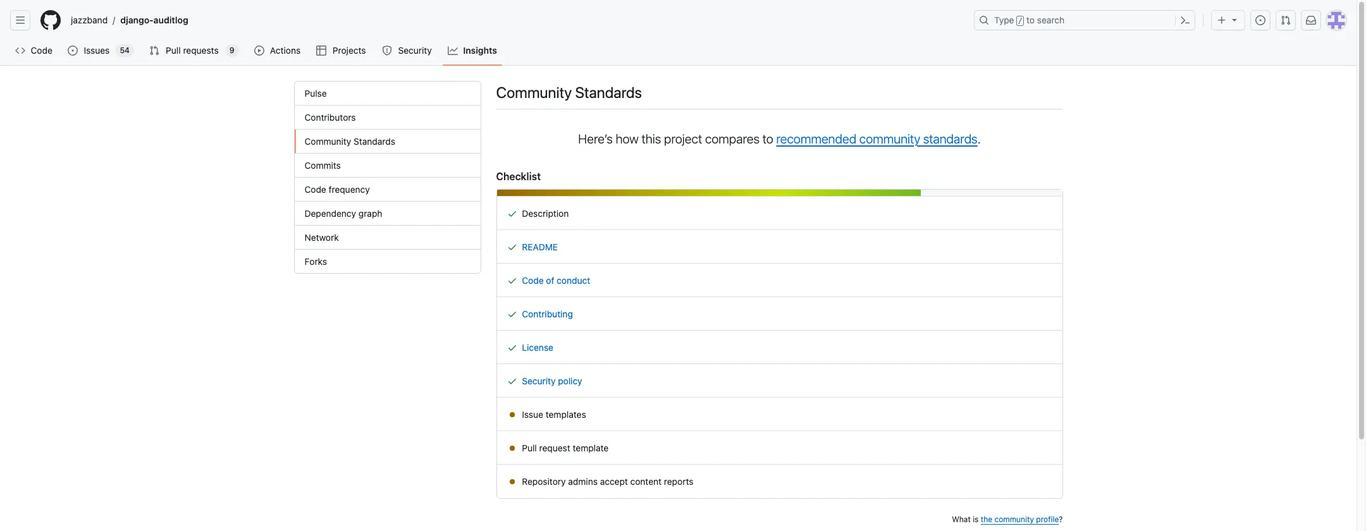 Task type: locate. For each thing, give the bounding box(es) containing it.
standards
[[923, 132, 978, 146]]

2 horizontal spatial code
[[522, 275, 544, 286]]

2 not added yet image from the top
[[507, 443, 517, 454]]

pull requests
[[166, 45, 219, 56]]

what is the community profile ?
[[952, 515, 1063, 524]]

pull for pull requests
[[166, 45, 181, 56]]

1 horizontal spatial code
[[305, 184, 326, 195]]

0 horizontal spatial to
[[763, 132, 774, 146]]

community
[[496, 84, 572, 101], [305, 136, 351, 147]]

0 horizontal spatial community
[[305, 136, 351, 147]]

/ inside jazzband / django-auditlog
[[113, 15, 115, 26]]

issue opened image for the leftmost git pull request image
[[68, 46, 78, 56]]

security right shield icon
[[398, 45, 432, 56]]

readme
[[522, 242, 558, 252]]

pull
[[166, 45, 181, 56], [522, 443, 537, 454]]

license
[[522, 342, 554, 353]]

0 horizontal spatial community standards
[[305, 136, 395, 147]]

git pull request image left the notifications icon
[[1281, 15, 1291, 25]]

code right code icon
[[31, 45, 52, 56]]

network link
[[294, 226, 480, 250]]

checklist
[[496, 171, 541, 182]]

0 vertical spatial git pull request image
[[1281, 15, 1291, 25]]

community right the
[[995, 515, 1034, 524]]

1 horizontal spatial /
[[1018, 16, 1023, 25]]

to
[[1027, 15, 1035, 25], [763, 132, 774, 146]]

0 horizontal spatial standards
[[354, 136, 395, 147]]

community standards inside insights element
[[305, 136, 395, 147]]

1 not added yet image from the top
[[507, 410, 517, 420]]

0 horizontal spatial /
[[113, 15, 115, 26]]

table image
[[317, 46, 327, 56]]

code down commits
[[305, 184, 326, 195]]

3 added image from the top
[[507, 309, 517, 319]]

1 vertical spatial pull
[[522, 443, 537, 454]]

issue opened image right "triangle down" icon
[[1256, 15, 1266, 25]]

issue
[[522, 409, 543, 420]]

2 added image from the top
[[507, 343, 517, 353]]

added image left license link
[[507, 343, 517, 353]]

/ inside type / to search
[[1018, 16, 1023, 25]]

1 vertical spatial standards
[[354, 136, 395, 147]]

/ left django-
[[113, 15, 115, 26]]

django-auditlog link
[[115, 10, 193, 30]]

forks link
[[294, 250, 480, 273]]

added image
[[507, 209, 517, 219], [507, 242, 517, 252], [507, 309, 517, 319], [507, 376, 517, 387]]

0 vertical spatial community
[[496, 84, 572, 101]]

0 horizontal spatial security
[[398, 45, 432, 56]]

issue opened image
[[1256, 15, 1266, 25], [68, 46, 78, 56]]

insights element
[[294, 81, 481, 274]]

list
[[66, 10, 967, 30]]

graph
[[359, 208, 382, 219]]

code
[[31, 45, 52, 56], [305, 184, 326, 195], [522, 275, 544, 286]]

insights link
[[443, 41, 502, 60]]

template
[[573, 443, 609, 454]]

community left the standards
[[860, 132, 920, 146]]

added image left of
[[507, 276, 517, 286]]

1 added image from the top
[[507, 276, 517, 286]]

to right the compares
[[763, 132, 774, 146]]

1 horizontal spatial community standards
[[496, 84, 642, 101]]

what
[[952, 515, 971, 524]]

0 vertical spatial standards
[[575, 84, 642, 101]]

4 added image from the top
[[507, 376, 517, 387]]

/ right type
[[1018, 16, 1023, 25]]

issue opened image left issues in the top of the page
[[68, 46, 78, 56]]

description
[[520, 208, 569, 219]]

templates
[[546, 409, 586, 420]]

type / to search
[[994, 15, 1065, 25]]

0 vertical spatial pull
[[166, 45, 181, 56]]

community inside insights element
[[305, 136, 351, 147]]

repository
[[522, 476, 566, 487]]

issue opened image for right git pull request image
[[1256, 15, 1266, 25]]

0 horizontal spatial community
[[860, 132, 920, 146]]

auditlog
[[154, 15, 188, 25]]

1 vertical spatial community standards
[[305, 136, 395, 147]]

community
[[860, 132, 920, 146], [995, 515, 1034, 524]]

jazzband link
[[66, 10, 113, 30]]

security left policy
[[522, 376, 556, 387]]

projects
[[333, 45, 366, 56]]

1 horizontal spatial standards
[[575, 84, 642, 101]]

1 vertical spatial git pull request image
[[149, 46, 159, 56]]

contributors link
[[294, 106, 480, 130]]

code link
[[10, 41, 58, 60]]

1 vertical spatial community
[[995, 515, 1034, 524]]

projects link
[[312, 41, 372, 60]]

community standards
[[496, 84, 642, 101], [305, 136, 395, 147]]

not added yet image up not added yet image
[[507, 443, 517, 454]]

security
[[398, 45, 432, 56], [522, 376, 556, 387]]

community standards link
[[294, 130, 480, 154]]

commits link
[[294, 154, 480, 178]]

1 vertical spatial not added yet image
[[507, 443, 517, 454]]

/
[[113, 15, 115, 26], [1018, 16, 1023, 25]]

1 horizontal spatial community
[[995, 515, 1034, 524]]

1 horizontal spatial community
[[496, 84, 572, 101]]

added image left description
[[507, 209, 517, 219]]

0 vertical spatial to
[[1027, 15, 1035, 25]]

0 vertical spatial issue opened image
[[1256, 15, 1266, 25]]

1 vertical spatial code
[[305, 184, 326, 195]]

added image left contributing
[[507, 309, 517, 319]]

1 horizontal spatial to
[[1027, 15, 1035, 25]]

admins
[[568, 476, 598, 487]]

list containing jazzband
[[66, 10, 967, 30]]

jazzband / django-auditlog
[[71, 15, 188, 26]]

not added yet image left issue
[[507, 410, 517, 420]]

accept
[[600, 476, 628, 487]]

added image left security policy link
[[507, 376, 517, 387]]

policy
[[558, 376, 582, 387]]

1 vertical spatial to
[[763, 132, 774, 146]]

code inside insights element
[[305, 184, 326, 195]]

0 vertical spatial added image
[[507, 276, 517, 286]]

to left search
[[1027, 15, 1035, 25]]

pull left request
[[522, 443, 537, 454]]

profile
[[1036, 515, 1059, 524]]

0 vertical spatial code
[[31, 45, 52, 56]]

2 added image from the top
[[507, 242, 517, 252]]

notifications image
[[1306, 15, 1316, 25]]

here's how this project compares to recommended community standards .
[[578, 132, 981, 146]]

code of conduct link
[[522, 275, 590, 286]]

added image for security policy
[[507, 376, 517, 387]]

1 horizontal spatial pull
[[522, 443, 537, 454]]

standards up here's
[[575, 84, 642, 101]]

0 horizontal spatial pull
[[166, 45, 181, 56]]

security policy link
[[522, 376, 582, 387]]

insights
[[463, 45, 497, 56]]

security for security
[[398, 45, 432, 56]]

0 horizontal spatial code
[[31, 45, 52, 56]]

standards
[[575, 84, 642, 101], [354, 136, 395, 147]]

not added yet image
[[507, 410, 517, 420], [507, 443, 517, 454]]

2 vertical spatial code
[[522, 275, 544, 286]]

git pull request image
[[1281, 15, 1291, 25], [149, 46, 159, 56]]

reports
[[664, 476, 694, 487]]

added image left the readme link
[[507, 242, 517, 252]]

code left of
[[522, 275, 544, 286]]

1 vertical spatial added image
[[507, 343, 517, 353]]

0 vertical spatial security
[[398, 45, 432, 56]]

standards down contributors link
[[354, 136, 395, 147]]

git pull request image right 54
[[149, 46, 159, 56]]

community standards up here's
[[496, 84, 642, 101]]

added image
[[507, 276, 517, 286], [507, 343, 517, 353]]

1 horizontal spatial security
[[522, 376, 556, 387]]

jazzband
[[71, 15, 108, 25]]

security inside security link
[[398, 45, 432, 56]]

community standards down contributors
[[305, 136, 395, 147]]

1 vertical spatial issue opened image
[[68, 46, 78, 56]]

contributing link
[[522, 309, 573, 319]]

1 horizontal spatial issue opened image
[[1256, 15, 1266, 25]]

request
[[539, 443, 570, 454]]

standards inside community standards link
[[354, 136, 395, 147]]

code frequency
[[305, 184, 370, 195]]

0 vertical spatial not added yet image
[[507, 410, 517, 420]]

requests
[[183, 45, 219, 56]]

1 vertical spatial community
[[305, 136, 351, 147]]

pull left requests
[[166, 45, 181, 56]]

0 horizontal spatial issue opened image
[[68, 46, 78, 56]]

code image
[[15, 46, 25, 56]]

repository admins accept content reports
[[520, 476, 694, 487]]

actions link
[[249, 41, 306, 60]]

1 vertical spatial security
[[522, 376, 556, 387]]

search
[[1037, 15, 1065, 25]]

code for code frequency
[[305, 184, 326, 195]]



Task type: vqa. For each thing, say whether or not it's contained in the screenshot.
2nd star icon from the bottom
no



Task type: describe. For each thing, give the bounding box(es) containing it.
recommended community standards link
[[776, 132, 978, 146]]

triangle down image
[[1230, 15, 1240, 25]]

of
[[546, 275, 554, 286]]

how
[[616, 132, 639, 146]]

dependency graph link
[[294, 202, 480, 226]]

security for security policy
[[522, 376, 556, 387]]

security policy
[[522, 376, 582, 387]]

plus image
[[1217, 15, 1227, 25]]

this
[[642, 132, 661, 146]]

commits
[[305, 160, 341, 171]]

contributors
[[305, 112, 356, 123]]

pulse
[[305, 88, 327, 99]]

license link
[[522, 342, 554, 353]]

the community profile link
[[981, 515, 1059, 524]]

type
[[994, 15, 1014, 25]]

pull for pull request template
[[522, 443, 537, 454]]

/ for jazzband
[[113, 15, 115, 26]]

pulse link
[[294, 82, 480, 106]]

.
[[978, 132, 981, 146]]

frequency
[[329, 184, 370, 195]]

forks
[[305, 256, 327, 267]]

here's
[[578, 132, 613, 146]]

security link
[[377, 41, 438, 60]]

network
[[305, 232, 339, 243]]

9
[[229, 46, 234, 55]]

code for code
[[31, 45, 52, 56]]

added image for license
[[507, 343, 517, 353]]

command palette image
[[1180, 15, 1191, 25]]

play image
[[254, 46, 264, 56]]

dependency
[[305, 208, 356, 219]]

compares
[[705, 132, 760, 146]]

0 vertical spatial community
[[860, 132, 920, 146]]

contributing
[[522, 309, 573, 319]]

not added yet image
[[507, 477, 517, 487]]

/ for type
[[1018, 16, 1023, 25]]

1 added image from the top
[[507, 209, 517, 219]]

shield image
[[382, 46, 392, 56]]

homepage image
[[40, 10, 61, 30]]

conduct
[[557, 275, 590, 286]]

54
[[120, 46, 130, 55]]

0 horizontal spatial git pull request image
[[149, 46, 159, 56]]

code of conduct
[[522, 275, 590, 286]]

added image for code of conduct
[[507, 276, 517, 286]]

is
[[973, 515, 979, 524]]

readme link
[[522, 242, 558, 252]]

django-
[[120, 15, 154, 25]]

not added yet image for pull request template
[[507, 443, 517, 454]]

issue templates
[[520, 409, 586, 420]]

added image for readme
[[507, 242, 517, 252]]

added image for contributing
[[507, 309, 517, 319]]

recommended
[[776, 132, 857, 146]]

actions
[[270, 45, 301, 56]]

0 vertical spatial community standards
[[496, 84, 642, 101]]

1 horizontal spatial git pull request image
[[1281, 15, 1291, 25]]

code frequency link
[[294, 178, 480, 202]]

the
[[981, 515, 993, 524]]

project
[[664, 132, 702, 146]]

dependency graph
[[305, 208, 382, 219]]

?
[[1059, 515, 1063, 524]]

pull request template
[[520, 443, 609, 454]]

code for code of conduct
[[522, 275, 544, 286]]

content
[[630, 476, 662, 487]]

issues
[[84, 45, 110, 56]]

graph image
[[448, 46, 458, 56]]

not added yet image for issue templates
[[507, 410, 517, 420]]



